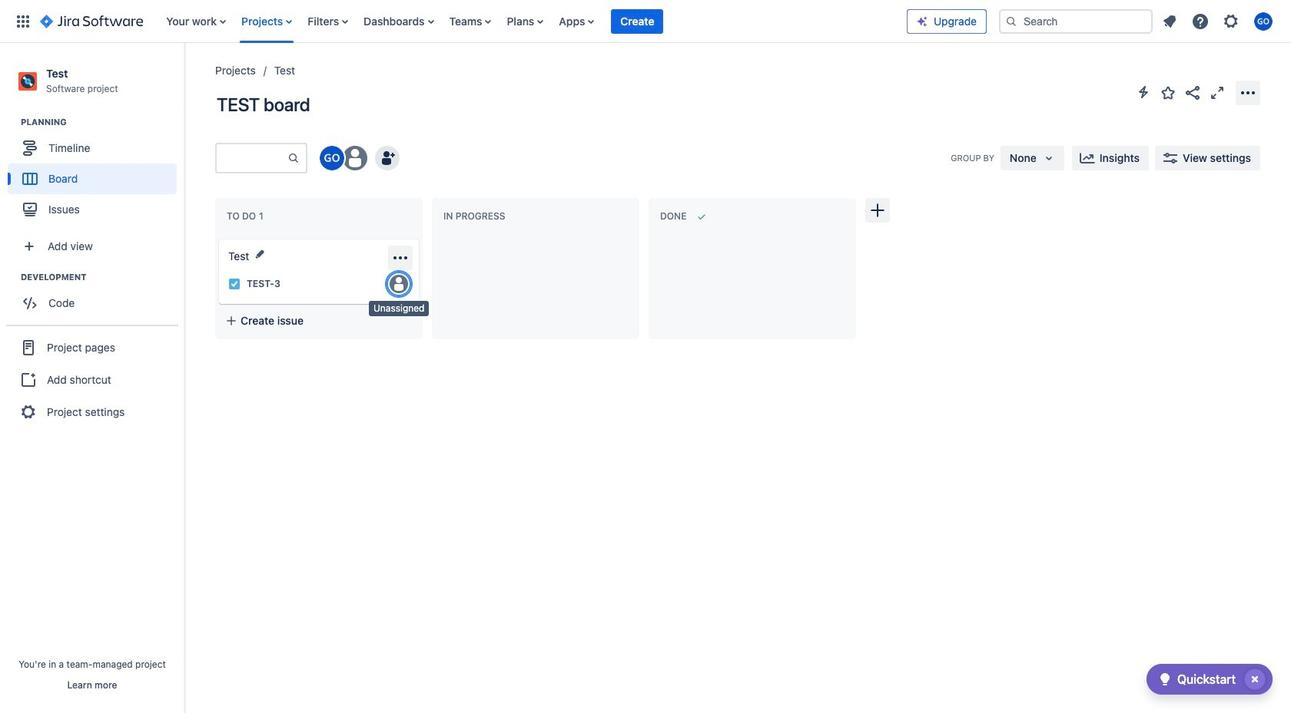 Task type: describe. For each thing, give the bounding box(es) containing it.
help image
[[1191, 12, 1210, 30]]

1 horizontal spatial list
[[1156, 7, 1282, 35]]

edit summary image
[[254, 248, 266, 261]]

dismiss quickstart image
[[1243, 668, 1267, 692]]

0 horizontal spatial list
[[159, 0, 907, 43]]

more actions image
[[1239, 83, 1257, 102]]

your profile and settings image
[[1254, 12, 1273, 30]]

heading for the development image's group
[[21, 271, 184, 284]]

development image
[[2, 268, 21, 287]]

group for the development image
[[8, 271, 184, 324]]

check image
[[1156, 671, 1174, 689]]

add people image
[[378, 149, 397, 168]]



Task type: locate. For each thing, give the bounding box(es) containing it.
to do element
[[227, 211, 267, 222]]

list item
[[611, 0, 664, 43]]

tooltip
[[369, 301, 429, 316]]

sidebar element
[[0, 43, 184, 714]]

1 vertical spatial heading
[[21, 271, 184, 284]]

group
[[8, 116, 184, 230], [8, 271, 184, 324], [6, 325, 178, 434]]

jira software image
[[40, 12, 143, 30], [40, 12, 143, 30]]

star test board image
[[1159, 83, 1177, 102]]

0 vertical spatial heading
[[21, 116, 184, 128]]

automations menu button icon image
[[1134, 83, 1153, 101]]

sidebar navigation image
[[168, 61, 201, 92]]

2 vertical spatial group
[[6, 325, 178, 434]]

appswitcher icon image
[[14, 12, 32, 30]]

task image
[[228, 278, 241, 291]]

None search field
[[999, 9, 1153, 33]]

enter full screen image
[[1208, 83, 1227, 102]]

settings image
[[1222, 12, 1240, 30]]

planning image
[[2, 113, 21, 132]]

group for planning image
[[8, 116, 184, 230]]

notifications image
[[1161, 12, 1179, 30]]

search image
[[1005, 15, 1018, 27]]

heading
[[21, 116, 184, 128], [21, 271, 184, 284]]

Search this board text field
[[217, 144, 287, 172]]

1 heading from the top
[[21, 116, 184, 128]]

Search field
[[999, 9, 1153, 33]]

heading for planning image's group
[[21, 116, 184, 128]]

banner
[[0, 0, 1291, 43]]

1 vertical spatial group
[[8, 271, 184, 324]]

0 vertical spatial group
[[8, 116, 184, 230]]

more actions for test-3 test image
[[391, 249, 410, 267]]

create issue image
[[208, 229, 227, 247]]

list
[[159, 0, 907, 43], [1156, 7, 1282, 35]]

primary element
[[9, 0, 907, 43]]

2 heading from the top
[[21, 271, 184, 284]]

create column image
[[868, 201, 887, 220]]



Task type: vqa. For each thing, say whether or not it's contained in the screenshot.
the middle group
yes



